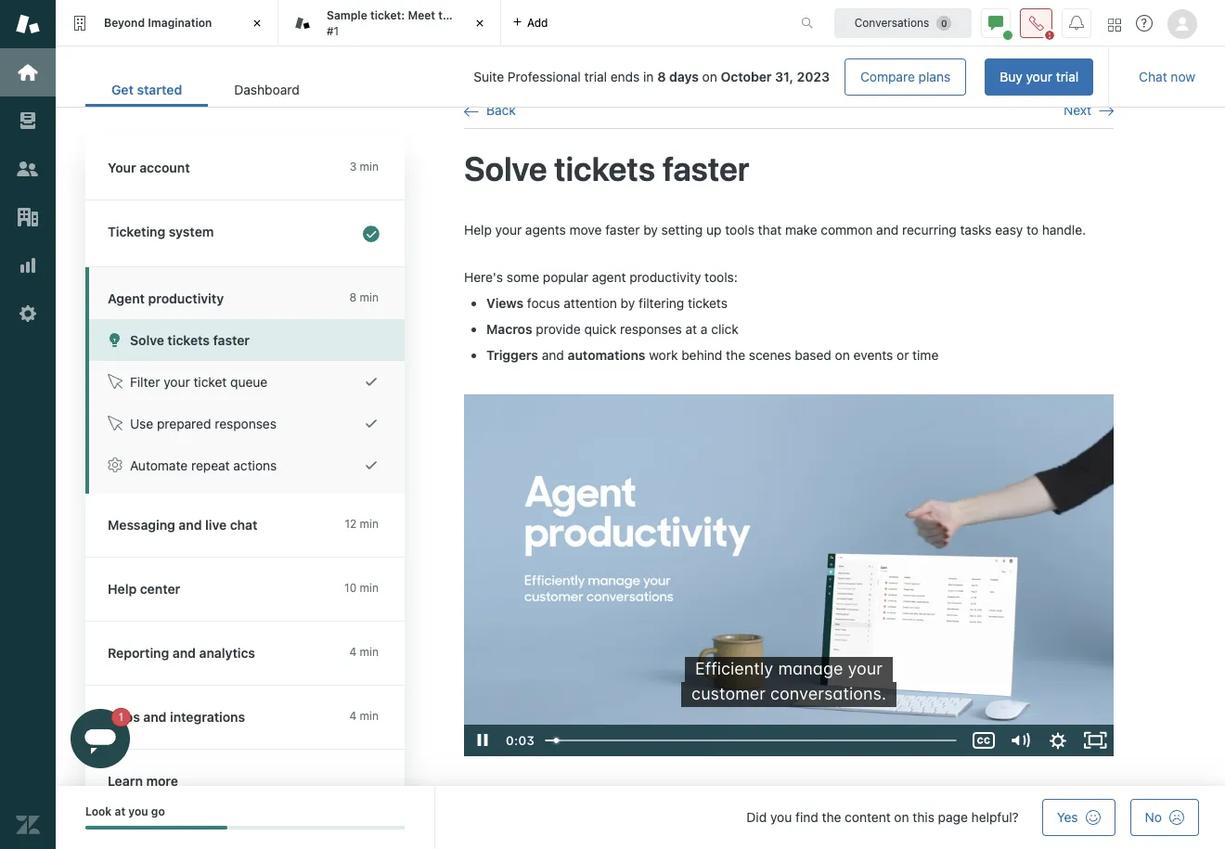 Task type: vqa. For each thing, say whether or not it's contained in the screenshot.
Learn more link
no



Task type: describe. For each thing, give the bounding box(es) containing it.
scenes
[[749, 347, 791, 363]]

sample
[[327, 8, 367, 22]]

filter your ticket queue
[[130, 374, 268, 390]]

12
[[345, 517, 357, 531]]

tools
[[725, 221, 754, 237]]

your account heading
[[85, 136, 405, 200]]

min for agent productivity
[[360, 291, 379, 304]]

solve inside "button"
[[130, 332, 164, 348]]

help your agents move faster by setting up tools that make common and recurring tasks easy to handle.
[[464, 221, 1086, 237]]

trial for your
[[1056, 69, 1079, 84]]

did you find the content on this page helpful?
[[747, 809, 1019, 825]]

10
[[344, 581, 357, 595]]

and for apps and integrations
[[143, 709, 167, 725]]

this
[[913, 809, 935, 825]]

common
[[821, 221, 873, 237]]

conversations
[[855, 15, 929, 29]]

0 vertical spatial by
[[643, 221, 658, 237]]

agent
[[108, 291, 145, 306]]

next
[[1064, 102, 1091, 118]]

tabs tab list
[[56, 0, 781, 46]]

macros
[[486, 321, 532, 337]]

automate repeat actions
[[130, 458, 277, 473]]

add
[[527, 15, 548, 29]]

no button
[[1130, 799, 1199, 836]]

region containing help your agents move faster by setting up tools that make common and recurring tasks easy to handle.
[[464, 220, 1114, 756]]

time
[[913, 347, 939, 363]]

0 vertical spatial productivity
[[629, 269, 701, 285]]

solve inside the content-title region
[[464, 149, 547, 189]]

get help image
[[1136, 15, 1153, 32]]

learn more
[[108, 773, 178, 789]]

min for apps and integrations
[[360, 709, 379, 723]]

triggers and automations work behind the scenes based on events or time
[[486, 347, 939, 363]]

use prepared responses button
[[89, 403, 405, 445]]

video element
[[464, 394, 1114, 756]]

close image
[[471, 14, 489, 32]]

1 horizontal spatial on
[[835, 347, 850, 363]]

a
[[701, 321, 708, 337]]

dashboard tab
[[208, 72, 326, 107]]

quick
[[584, 321, 617, 337]]

here's some popular agent productivity tools:
[[464, 269, 738, 285]]

more
[[146, 773, 178, 789]]

professional
[[508, 69, 581, 84]]

now
[[1171, 69, 1195, 84]]

helpful?
[[971, 809, 1019, 825]]

help for help your agents move faster by setting up tools that make common and recurring tasks easy to handle.
[[464, 221, 492, 237]]

2023
[[797, 69, 830, 84]]

automations
[[568, 347, 645, 363]]

and right common at the top right
[[876, 221, 899, 237]]

suite professional trial ends in 8 days on october 31, 2023
[[474, 69, 830, 84]]

queue
[[230, 374, 268, 390]]

8 min
[[349, 291, 379, 304]]

or
[[897, 347, 909, 363]]

12 min
[[345, 517, 379, 531]]

#1
[[327, 24, 339, 38]]

yes button
[[1042, 799, 1115, 836]]

setting
[[661, 221, 703, 237]]

sample ticket: meet the ticket #1
[[327, 8, 490, 38]]

3
[[350, 160, 357, 174]]

some
[[507, 269, 539, 285]]

ticket:
[[370, 8, 405, 22]]

trial for professional
[[584, 69, 607, 84]]

help center
[[108, 581, 180, 597]]

zendesk products image
[[1108, 18, 1121, 31]]

solve tickets faster inside the content-title region
[[464, 149, 749, 189]]

ticket inside sample ticket: meet the ticket #1
[[459, 8, 490, 22]]

next button
[[1064, 102, 1114, 119]]

back
[[486, 102, 516, 118]]

handle.
[[1042, 221, 1086, 237]]

your account
[[108, 160, 190, 175]]

ticketing system button
[[85, 200, 401, 266]]

the for did you find the content on this page helpful?
[[822, 809, 841, 825]]

get
[[111, 82, 134, 97]]

october
[[721, 69, 772, 84]]

2 vertical spatial on
[[894, 809, 909, 825]]

4 min for integrations
[[349, 709, 379, 723]]

in
[[643, 69, 654, 84]]

min for messaging and live chat
[[360, 517, 379, 531]]

close image
[[248, 14, 266, 32]]

tools:
[[705, 269, 738, 285]]

footer containing did you find the content on this page helpful?
[[56, 786, 1225, 849]]

apps and integrations
[[108, 709, 245, 725]]

buy your trial
[[1000, 69, 1079, 84]]

use prepared responses
[[130, 416, 277, 432]]

progress-bar progress bar
[[85, 826, 405, 830]]

behind
[[681, 347, 722, 363]]

your for help
[[495, 221, 522, 237]]

automate
[[130, 458, 188, 473]]

make
[[785, 221, 817, 237]]

0 horizontal spatial 8
[[349, 291, 357, 304]]

agent
[[592, 269, 626, 285]]

account
[[139, 160, 190, 175]]

help for help center
[[108, 581, 137, 597]]

events
[[853, 347, 893, 363]]

buy
[[1000, 69, 1023, 84]]

repeat
[[191, 458, 230, 473]]

up
[[706, 221, 722, 237]]

1 horizontal spatial responses
[[620, 321, 682, 337]]

tab containing sample ticket: meet the ticket
[[278, 0, 501, 46]]

your
[[108, 160, 136, 175]]

conversations button
[[834, 8, 972, 38]]

responses inside button
[[215, 416, 277, 432]]

views focus attention by filtering tickets
[[486, 295, 728, 311]]

notifications image
[[1069, 15, 1084, 30]]



Task type: locate. For each thing, give the bounding box(es) containing it.
4 min for analytics
[[349, 645, 379, 659]]

1 min from the top
[[360, 160, 379, 174]]

by
[[643, 221, 658, 237], [621, 295, 635, 311]]

solve up filter
[[130, 332, 164, 348]]

content-title region
[[464, 148, 1114, 191]]

get started
[[111, 82, 182, 97]]

solve tickets faster up filter your ticket queue
[[130, 332, 250, 348]]

analytics
[[199, 645, 255, 661]]

the
[[438, 8, 456, 22], [726, 347, 745, 363], [822, 809, 841, 825]]

0 horizontal spatial trial
[[584, 69, 607, 84]]

region
[[464, 220, 1114, 756]]

yes
[[1057, 809, 1078, 825]]

content
[[845, 809, 891, 825]]

min for help center
[[360, 581, 379, 595]]

2 horizontal spatial on
[[894, 809, 909, 825]]

2 horizontal spatial faster
[[662, 149, 749, 189]]

0 vertical spatial 4
[[349, 645, 357, 659]]

organizations image
[[16, 205, 40, 229]]

move
[[569, 221, 602, 237]]

0 vertical spatial at
[[686, 321, 697, 337]]

filtering
[[639, 295, 684, 311]]

1 vertical spatial at
[[115, 805, 125, 819]]

2 vertical spatial tickets
[[167, 332, 210, 348]]

min
[[360, 160, 379, 174], [360, 291, 379, 304], [360, 517, 379, 531], [360, 581, 379, 595], [360, 645, 379, 659], [360, 709, 379, 723]]

solve tickets faster up move
[[464, 149, 749, 189]]

days
[[669, 69, 699, 84]]

on right based
[[835, 347, 850, 363]]

focus
[[527, 295, 560, 311]]

1 vertical spatial solve
[[130, 332, 164, 348]]

recurring
[[902, 221, 957, 237]]

your left agents
[[495, 221, 522, 237]]

1 horizontal spatial your
[[495, 221, 522, 237]]

progress bar image
[[85, 826, 227, 830]]

0 horizontal spatial solve
[[130, 332, 164, 348]]

solve down "back"
[[464, 149, 547, 189]]

and down provide
[[542, 347, 564, 363]]

1 vertical spatial by
[[621, 295, 635, 311]]

here's
[[464, 269, 503, 285]]

your for buy
[[1026, 69, 1053, 84]]

4 min from the top
[[360, 581, 379, 595]]

at inside footer
[[115, 805, 125, 819]]

2 horizontal spatial tickets
[[688, 295, 728, 311]]

views
[[486, 295, 524, 311]]

ticket
[[459, 8, 490, 22], [193, 374, 227, 390]]

no
[[1145, 809, 1162, 825]]

1 vertical spatial 8
[[349, 291, 357, 304]]

0 horizontal spatial your
[[164, 374, 190, 390]]

help up here's
[[464, 221, 492, 237]]

min for reporting and analytics
[[360, 645, 379, 659]]

responses down filtering
[[620, 321, 682, 337]]

and for messaging and live chat
[[179, 517, 202, 533]]

responses up automate repeat actions button
[[215, 416, 277, 432]]

your right filter
[[164, 374, 190, 390]]

use
[[130, 416, 153, 432]]

6 min from the top
[[360, 709, 379, 723]]

solve tickets faster inside "button"
[[130, 332, 250, 348]]

to
[[1026, 221, 1038, 237]]

trial left ends
[[584, 69, 607, 84]]

2 vertical spatial the
[[822, 809, 841, 825]]

4 for reporting and analytics
[[349, 645, 357, 659]]

did
[[747, 809, 767, 825]]

productivity up filtering
[[629, 269, 701, 285]]

tasks
[[960, 221, 992, 237]]

1 horizontal spatial ticket
[[459, 8, 490, 22]]

and for triggers and automations work behind the scenes based on events or time
[[542, 347, 564, 363]]

the down click
[[726, 347, 745, 363]]

1 vertical spatial solve tickets faster
[[130, 332, 250, 348]]

4 for apps and integrations
[[349, 709, 357, 723]]

0 vertical spatial help
[[464, 221, 492, 237]]

tab
[[278, 0, 501, 46]]

reporting
[[108, 645, 169, 661]]

productivity right agent
[[148, 291, 224, 306]]

your right 'buy'
[[1026, 69, 1053, 84]]

and for reporting and analytics
[[173, 645, 196, 661]]

learn more button
[[85, 750, 401, 813]]

1 horizontal spatial by
[[643, 221, 658, 237]]

0 horizontal spatial on
[[702, 69, 717, 84]]

automate repeat actions button
[[89, 445, 405, 486]]

beyond imagination tab
[[56, 0, 278, 46]]

by left setting
[[643, 221, 658, 237]]

0 vertical spatial tickets
[[554, 149, 655, 189]]

8
[[657, 69, 666, 84], [349, 291, 357, 304]]

1 vertical spatial responses
[[215, 416, 277, 432]]

by up macros provide quick responses at a click
[[621, 295, 635, 311]]

2 horizontal spatial the
[[822, 809, 841, 825]]

your for filter
[[164, 374, 190, 390]]

0 horizontal spatial by
[[621, 295, 635, 311]]

faster inside region
[[605, 221, 640, 237]]

and
[[876, 221, 899, 237], [542, 347, 564, 363], [179, 517, 202, 533], [173, 645, 196, 661], [143, 709, 167, 725]]

0 vertical spatial 8
[[657, 69, 666, 84]]

0 horizontal spatial responses
[[215, 416, 277, 432]]

at left a
[[686, 321, 697, 337]]

1 horizontal spatial solve tickets faster
[[464, 149, 749, 189]]

1 vertical spatial your
[[495, 221, 522, 237]]

responses
[[620, 321, 682, 337], [215, 416, 277, 432]]

0 horizontal spatial faster
[[213, 332, 250, 348]]

trial inside button
[[1056, 69, 1079, 84]]

1 vertical spatial ticket
[[193, 374, 227, 390]]

tickets up a
[[688, 295, 728, 311]]

messaging
[[108, 517, 175, 533]]

1 horizontal spatial trial
[[1056, 69, 1079, 84]]

tickets up move
[[554, 149, 655, 189]]

1 horizontal spatial faster
[[605, 221, 640, 237]]

2 min from the top
[[360, 291, 379, 304]]

0 vertical spatial ticket
[[459, 8, 490, 22]]

1 vertical spatial help
[[108, 581, 137, 597]]

views image
[[16, 109, 40, 133]]

dashboard
[[234, 82, 300, 97]]

1 horizontal spatial at
[[686, 321, 697, 337]]

2 4 min from the top
[[349, 709, 379, 723]]

1 horizontal spatial the
[[726, 347, 745, 363]]

1 horizontal spatial help
[[464, 221, 492, 237]]

agent productivity
[[108, 291, 224, 306]]

the inside sample ticket: meet the ticket #1
[[438, 8, 456, 22]]

at inside region
[[686, 321, 697, 337]]

meet
[[408, 8, 435, 22]]

reporting and analytics
[[108, 645, 255, 661]]

and left 'analytics' at the left bottom of the page
[[173, 645, 196, 661]]

filter
[[130, 374, 160, 390]]

chat
[[230, 517, 257, 533]]

center
[[140, 581, 180, 597]]

min inside your account heading
[[360, 160, 379, 174]]

2 vertical spatial your
[[164, 374, 190, 390]]

ticketing
[[108, 224, 165, 239]]

faster up filter your ticket queue "button"
[[213, 332, 250, 348]]

and right apps
[[143, 709, 167, 725]]

3 min from the top
[[360, 517, 379, 531]]

0 horizontal spatial at
[[115, 805, 125, 819]]

0 horizontal spatial ticket
[[193, 374, 227, 390]]

2 vertical spatial faster
[[213, 332, 250, 348]]

look
[[85, 805, 112, 819]]

1 4 min from the top
[[349, 645, 379, 659]]

customers image
[[16, 157, 40, 181]]

beyond imagination
[[104, 16, 212, 30]]

1 vertical spatial tickets
[[688, 295, 728, 311]]

1 horizontal spatial 8
[[657, 69, 666, 84]]

1 vertical spatial 4 min
[[349, 709, 379, 723]]

footer
[[56, 786, 1225, 849]]

compare plans
[[860, 69, 951, 84]]

1 horizontal spatial you
[[770, 809, 792, 825]]

button displays agent's chat status as online. image
[[988, 15, 1003, 30]]

faster inside "button"
[[213, 332, 250, 348]]

1 horizontal spatial solve
[[464, 149, 547, 189]]

compare plans button
[[845, 58, 966, 96]]

your inside button
[[1026, 69, 1053, 84]]

help inside region
[[464, 221, 492, 237]]

5 min from the top
[[360, 645, 379, 659]]

tickets inside region
[[688, 295, 728, 311]]

you
[[128, 805, 148, 819], [770, 809, 792, 825]]

0 vertical spatial solve tickets faster
[[464, 149, 749, 189]]

back button
[[464, 102, 516, 119]]

on right days
[[702, 69, 717, 84]]

2 4 from the top
[[349, 709, 357, 723]]

get started image
[[16, 60, 40, 84]]

buy your trial button
[[985, 58, 1093, 96]]

look at you go
[[85, 805, 165, 819]]

faster right move
[[605, 221, 640, 237]]

on left the this
[[894, 809, 909, 825]]

section
[[340, 58, 1093, 96]]

tickets inside solve tickets faster "button"
[[167, 332, 210, 348]]

system
[[169, 224, 214, 239]]

tickets inside the content-title region
[[554, 149, 655, 189]]

0 vertical spatial faster
[[662, 149, 749, 189]]

faster up up
[[662, 149, 749, 189]]

ends
[[611, 69, 640, 84]]

productivity
[[629, 269, 701, 285], [148, 291, 224, 306]]

provide
[[536, 321, 581, 337]]

attention
[[564, 295, 617, 311]]

section containing suite professional trial ends in
[[340, 58, 1093, 96]]

ticketing system
[[108, 224, 214, 239]]

tab list containing get started
[[85, 72, 326, 107]]

min for your account
[[360, 160, 379, 174]]

chat
[[1139, 69, 1167, 84]]

1 vertical spatial 4
[[349, 709, 357, 723]]

ticket right meet
[[459, 8, 490, 22]]

reporting image
[[16, 253, 40, 278]]

main element
[[0, 0, 56, 849]]

chat now
[[1139, 69, 1195, 84]]

10 min
[[344, 581, 379, 595]]

add button
[[501, 0, 559, 45]]

1 vertical spatial on
[[835, 347, 850, 363]]

prepared
[[157, 416, 211, 432]]

the for sample ticket: meet the ticket #1
[[438, 8, 456, 22]]

tab list
[[85, 72, 326, 107]]

0 horizontal spatial solve tickets faster
[[130, 332, 250, 348]]

admin image
[[16, 302, 40, 326]]

0 vertical spatial 4 min
[[349, 645, 379, 659]]

started
[[137, 82, 182, 97]]

page
[[938, 809, 968, 825]]

at
[[686, 321, 697, 337], [115, 805, 125, 819]]

solve tickets faster
[[464, 149, 749, 189], [130, 332, 250, 348]]

at right look
[[115, 805, 125, 819]]

that
[[758, 221, 782, 237]]

plans
[[918, 69, 951, 84]]

help
[[464, 221, 492, 237], [108, 581, 137, 597]]

help left 'center'
[[108, 581, 137, 597]]

4 min
[[349, 645, 379, 659], [349, 709, 379, 723]]

0 horizontal spatial you
[[128, 805, 148, 819]]

0 vertical spatial on
[[702, 69, 717, 84]]

you left go on the left bottom
[[128, 805, 148, 819]]

1 vertical spatial the
[[726, 347, 745, 363]]

ticket inside "button"
[[193, 374, 227, 390]]

the right find
[[822, 809, 841, 825]]

easy
[[995, 221, 1023, 237]]

trial up next
[[1056, 69, 1079, 84]]

0 horizontal spatial tickets
[[167, 332, 210, 348]]

faster
[[662, 149, 749, 189], [605, 221, 640, 237], [213, 332, 250, 348]]

compare
[[860, 69, 915, 84]]

agents
[[525, 221, 566, 237]]

solve tickets faster button
[[89, 319, 405, 361]]

1 vertical spatial faster
[[605, 221, 640, 237]]

beyond
[[104, 16, 145, 30]]

click
[[711, 321, 739, 337]]

and left live
[[179, 517, 202, 533]]

0 vertical spatial solve
[[464, 149, 547, 189]]

31,
[[775, 69, 794, 84]]

1 4 from the top
[[349, 645, 357, 659]]

tickets up filter your ticket queue
[[167, 332, 210, 348]]

the right meet
[[438, 8, 456, 22]]

0 horizontal spatial productivity
[[148, 291, 224, 306]]

October 31, 2023 text field
[[721, 69, 830, 84]]

your inside "button"
[[164, 374, 190, 390]]

zendesk image
[[16, 813, 40, 837]]

0 horizontal spatial help
[[108, 581, 137, 597]]

learn
[[108, 773, 143, 789]]

1 horizontal spatial productivity
[[629, 269, 701, 285]]

faster inside the content-title region
[[662, 149, 749, 189]]

0 vertical spatial responses
[[620, 321, 682, 337]]

ticket left the queue
[[193, 374, 227, 390]]

0 vertical spatial the
[[438, 8, 456, 22]]

2 trial from the left
[[1056, 69, 1079, 84]]

apps
[[108, 709, 140, 725]]

zendesk support image
[[16, 12, 40, 36]]

triggers
[[486, 347, 538, 363]]

integrations
[[170, 709, 245, 725]]

0 vertical spatial your
[[1026, 69, 1053, 84]]

work
[[649, 347, 678, 363]]

0 horizontal spatial the
[[438, 8, 456, 22]]

1 horizontal spatial tickets
[[554, 149, 655, 189]]

1 trial from the left
[[584, 69, 607, 84]]

1 vertical spatial productivity
[[148, 291, 224, 306]]

2 horizontal spatial your
[[1026, 69, 1053, 84]]

you right did on the right of the page
[[770, 809, 792, 825]]



